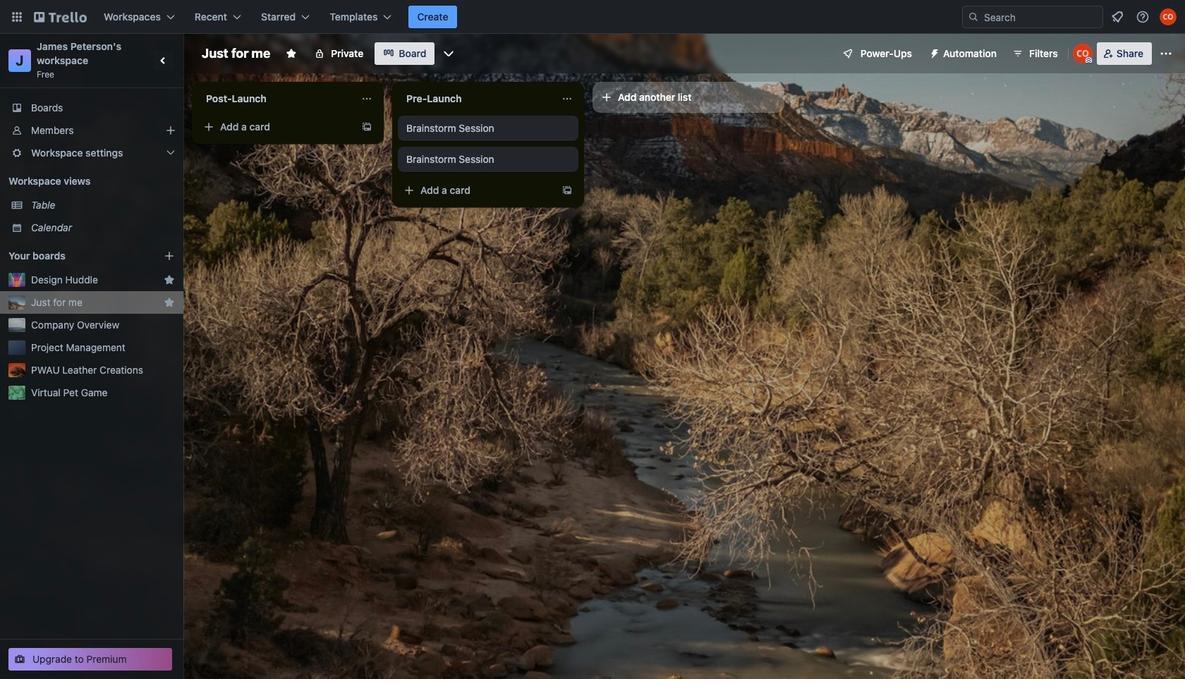 Task type: locate. For each thing, give the bounding box(es) containing it.
None text field
[[398, 87, 556, 110]]

1 vertical spatial starred icon image
[[164, 297, 175, 308]]

0 vertical spatial create from template… image
[[361, 121, 372, 133]]

open information menu image
[[1136, 10, 1150, 24]]

create from template… image
[[361, 121, 372, 133], [561, 185, 573, 196]]

0 horizontal spatial create from template… image
[[361, 121, 372, 133]]

0 notifications image
[[1109, 8, 1126, 25]]

your boards with 6 items element
[[8, 248, 142, 265]]

1 vertical spatial create from template… image
[[561, 185, 573, 196]]

star or unstar board image
[[286, 48, 297, 59]]

starred icon image
[[164, 274, 175, 286], [164, 297, 175, 308]]

primary element
[[0, 0, 1185, 34]]

customize views image
[[442, 47, 456, 61]]

0 vertical spatial starred icon image
[[164, 274, 175, 286]]

Search field
[[979, 7, 1103, 27]]

workspace navigation collapse icon image
[[154, 51, 174, 71]]

None text field
[[198, 87, 356, 110]]

Board name text field
[[195, 42, 277, 65]]



Task type: describe. For each thing, give the bounding box(es) containing it.
christina overa (christinaovera) image
[[1073, 44, 1093, 63]]

back to home image
[[34, 6, 87, 28]]

2 starred icon image from the top
[[164, 297, 175, 308]]

show menu image
[[1159, 47, 1173, 61]]

christina overa (christinaovera) image
[[1160, 8, 1177, 25]]

1 horizontal spatial create from template… image
[[561, 185, 573, 196]]

add board image
[[164, 250, 175, 262]]

this member is an admin of this board. image
[[1085, 57, 1092, 63]]

sm image
[[923, 42, 943, 62]]

search image
[[968, 11, 979, 23]]

1 starred icon image from the top
[[164, 274, 175, 286]]



Task type: vqa. For each thing, say whether or not it's contained in the screenshot.
the rightmost of
no



